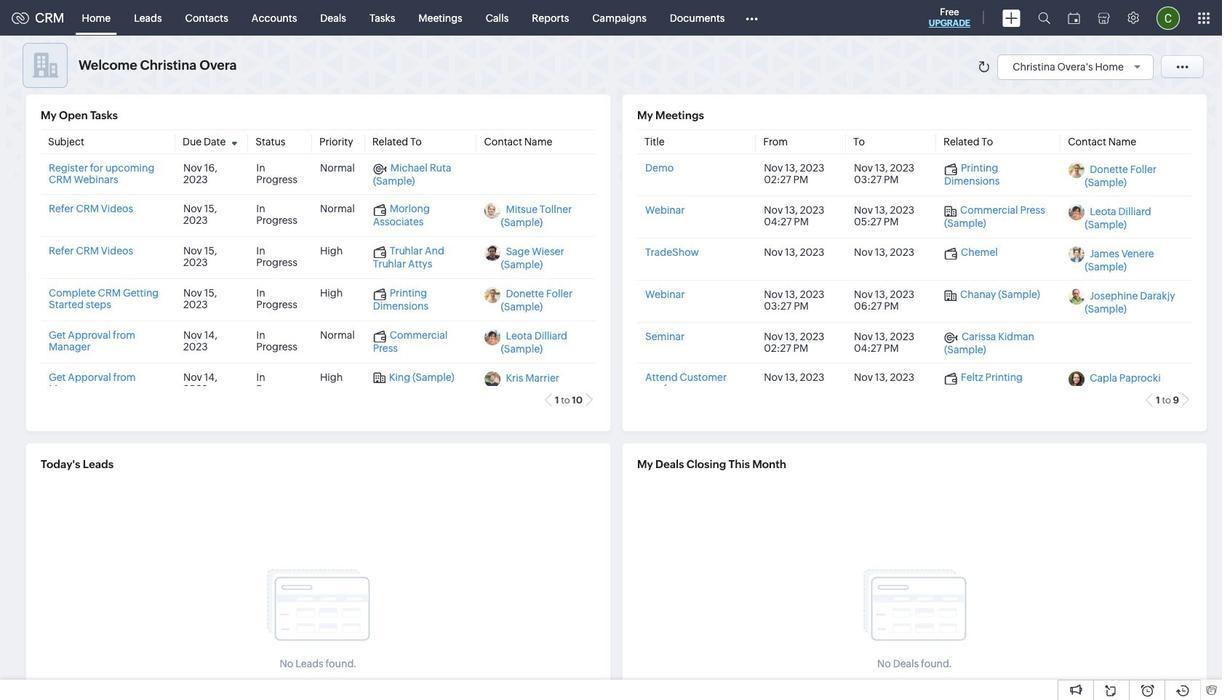 Task type: describe. For each thing, give the bounding box(es) containing it.
create menu image
[[1003, 9, 1021, 27]]

profile image
[[1157, 6, 1180, 29]]

create menu element
[[994, 0, 1030, 35]]

profile element
[[1148, 0, 1189, 35]]

Other Modules field
[[737, 6, 768, 29]]

search image
[[1038, 12, 1051, 24]]



Task type: locate. For each thing, give the bounding box(es) containing it.
calendar image
[[1068, 12, 1081, 24]]

search element
[[1030, 0, 1059, 36]]

logo image
[[12, 12, 29, 24]]



Task type: vqa. For each thing, say whether or not it's contained in the screenshot.
Invited
no



